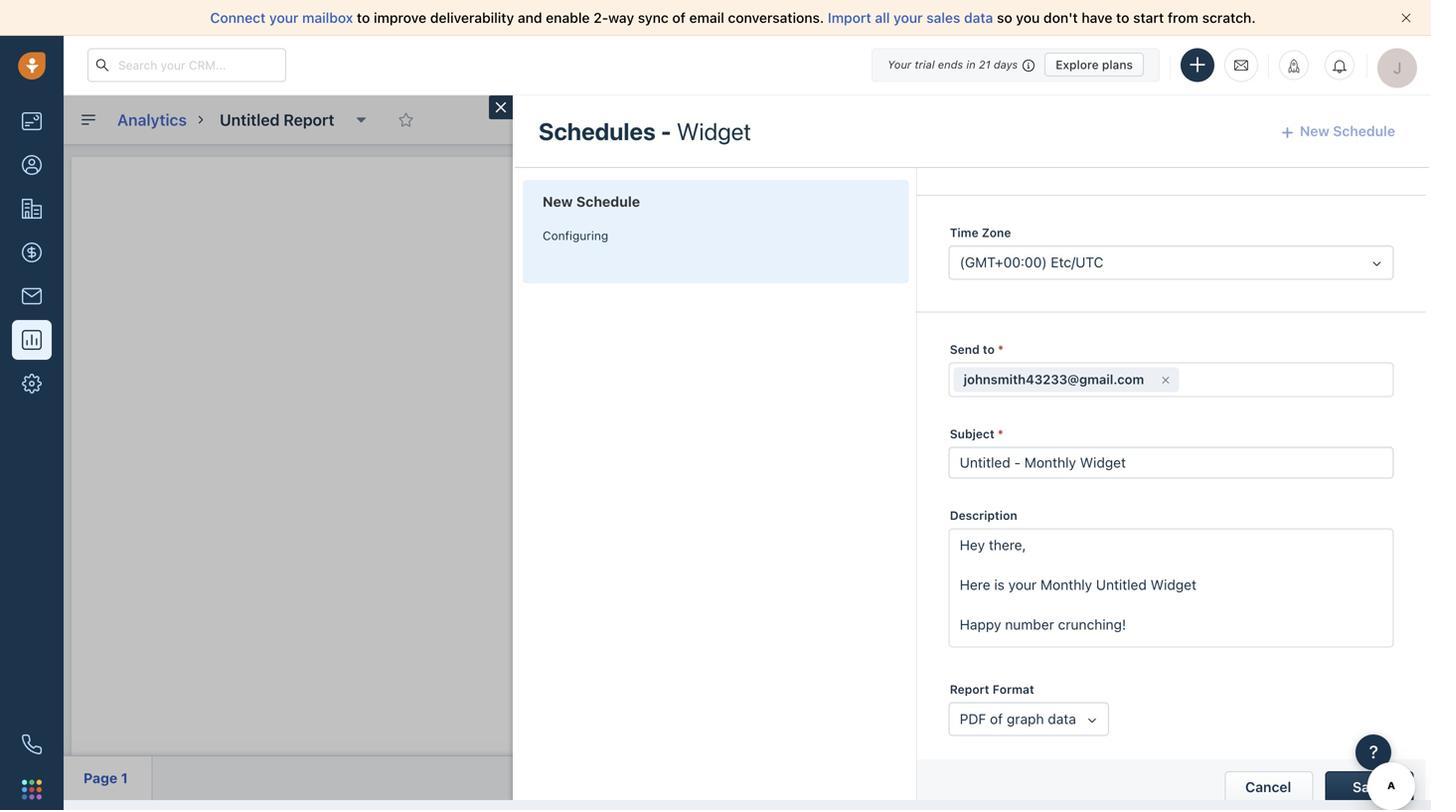 Task type: vqa. For each thing, say whether or not it's contained in the screenshot.
'Import contacts'
no



Task type: locate. For each thing, give the bounding box(es) containing it.
way
[[608, 9, 634, 26]]

so
[[997, 9, 1013, 26]]

your right all
[[894, 9, 923, 26]]

explore plans link
[[1045, 53, 1144, 77]]

to
[[357, 9, 370, 26], [1117, 9, 1130, 26]]

to left start
[[1117, 9, 1130, 26]]

trial
[[915, 58, 935, 71]]

1 to from the left
[[357, 9, 370, 26]]

phone image
[[22, 735, 42, 755]]

mailbox
[[302, 9, 353, 26]]

your left the mailbox
[[269, 9, 299, 26]]

close image
[[1402, 13, 1412, 23]]

your
[[269, 9, 299, 26], [894, 9, 923, 26]]

your
[[888, 58, 912, 71]]

2 your from the left
[[894, 9, 923, 26]]

to right the mailbox
[[357, 9, 370, 26]]

don't
[[1044, 9, 1078, 26]]

you
[[1016, 9, 1040, 26]]

0 horizontal spatial your
[[269, 9, 299, 26]]

improve
[[374, 9, 427, 26]]

0 horizontal spatial to
[[357, 9, 370, 26]]

explore plans
[[1056, 58, 1133, 72]]

sales
[[927, 9, 961, 26]]

Search your CRM... text field
[[87, 48, 286, 82]]

1 your from the left
[[269, 9, 299, 26]]

1 horizontal spatial your
[[894, 9, 923, 26]]

1 horizontal spatial to
[[1117, 9, 1130, 26]]

phone element
[[12, 725, 52, 765]]

2 to from the left
[[1117, 9, 1130, 26]]

data
[[964, 9, 994, 26]]

days
[[994, 58, 1018, 71]]

import all your sales data link
[[828, 9, 997, 26]]

what's new image
[[1288, 59, 1301, 73]]



Task type: describe. For each thing, give the bounding box(es) containing it.
send email image
[[1235, 57, 1249, 73]]

connect
[[210, 9, 266, 26]]

2-
[[594, 9, 609, 26]]

email
[[690, 9, 725, 26]]

scratch.
[[1203, 9, 1256, 26]]

your trial ends in 21 days
[[888, 58, 1018, 71]]

start
[[1134, 9, 1165, 26]]

explore
[[1056, 58, 1099, 72]]

enable
[[546, 9, 590, 26]]

ends
[[938, 58, 964, 71]]

import
[[828, 9, 872, 26]]

connect your mailbox to improve deliverability and enable 2-way sync of email conversations. import all your sales data so you don't have to start from scratch.
[[210, 9, 1256, 26]]

of
[[673, 9, 686, 26]]

freshworks switcher image
[[22, 780, 42, 800]]

have
[[1082, 9, 1113, 26]]

from
[[1168, 9, 1199, 26]]

all
[[875, 9, 890, 26]]

21
[[979, 58, 991, 71]]

connect your mailbox link
[[210, 9, 357, 26]]

and
[[518, 9, 542, 26]]

sync
[[638, 9, 669, 26]]

in
[[967, 58, 976, 71]]

plans
[[1102, 58, 1133, 72]]

deliverability
[[430, 9, 514, 26]]

conversations.
[[728, 9, 824, 26]]



